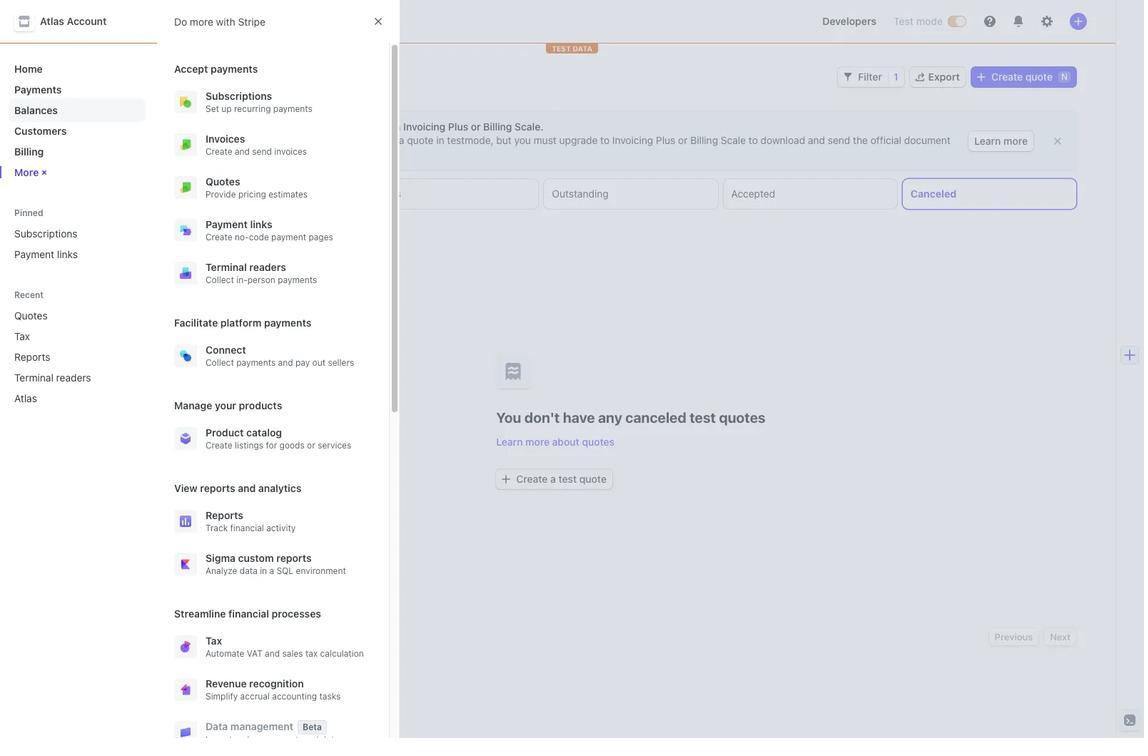 Task type: vqa. For each thing, say whether or not it's contained in the screenshot.
range
no



Task type: locate. For each thing, give the bounding box(es) containing it.
n
[[1062, 71, 1068, 82]]

data
[[573, 44, 592, 53]]

in inside sigma custom reports analyze data in a sql environment
[[260, 566, 267, 577]]

1 horizontal spatial invoicing
[[613, 134, 653, 146]]

and left the pay
[[278, 358, 293, 368]]

terminal inside the recent element
[[14, 372, 53, 384]]

1 vertical spatial invoicing
[[613, 134, 653, 146]]

or left scale
[[678, 134, 688, 146]]

home
[[14, 63, 43, 75]]

0 horizontal spatial more
[[190, 15, 213, 27]]

1 horizontal spatial payment
[[206, 218, 248, 231]]

atlas left account
[[40, 15, 64, 27]]

1 collect from the top
[[206, 275, 234, 286]]

1 vertical spatial learn
[[496, 436, 523, 448]]

terminal for terminal readers collect in-person payments
[[206, 261, 247, 273]]

subscriptions
[[206, 90, 272, 102], [14, 228, 77, 240]]

tax inside the recent element
[[14, 331, 30, 343]]

1 vertical spatial readers
[[56, 372, 91, 384]]

and inside connect collect payments and pay out sellers
[[278, 358, 293, 368]]

quotes
[[186, 65, 254, 89], [217, 121, 251, 133], [206, 176, 240, 188], [14, 310, 48, 322]]

send left 'the'
[[828, 134, 851, 146]]

readers for terminal readers
[[56, 372, 91, 384]]

1 horizontal spatial in
[[392, 121, 401, 133]]

calculation
[[320, 649, 364, 660]]

and inside invoices create and send invoices
[[235, 146, 250, 157]]

0 vertical spatial or
[[471, 121, 481, 133]]

2 vertical spatial more
[[526, 436, 550, 448]]

tax
[[14, 331, 30, 343], [206, 635, 222, 648]]

1 horizontal spatial terminal
[[206, 261, 247, 273]]

more down don't
[[526, 436, 550, 448]]

stripe
[[238, 15, 266, 27]]

2 collect from the top
[[206, 358, 234, 368]]

0 vertical spatial test
[[690, 409, 716, 426]]

invoicing right product
[[403, 121, 446, 133]]

or inside product catalog create listings for goods or services
[[307, 441, 315, 451]]

learn more
[[975, 135, 1028, 147]]

payment for payment links
[[14, 248, 54, 261]]

scale
[[721, 134, 746, 146]]

listings
[[235, 441, 264, 451]]

atlas inside the recent element
[[14, 393, 37, 405]]

terminal inside terminal readers collect in-person payments
[[206, 261, 247, 273]]

payment up "recent"
[[14, 248, 54, 261]]

send down is
[[252, 146, 272, 157]]

1 vertical spatial quotes
[[582, 436, 615, 448]]

1 vertical spatial atlas
[[14, 393, 37, 405]]

tax link
[[9, 325, 126, 348]]

terminal readers collect in-person payments
[[206, 261, 317, 286]]

product
[[353, 121, 390, 133]]

1 horizontal spatial subscriptions
[[206, 90, 272, 102]]

close menu image
[[374, 17, 383, 25]]

2 horizontal spatial billing
[[691, 134, 718, 146]]

reports up "terminal readers"
[[14, 351, 50, 363]]

1 vertical spatial svg image
[[502, 475, 511, 484]]

0 horizontal spatial terminal
[[14, 372, 53, 384]]

document
[[904, 134, 951, 146]]

quotes down "recent"
[[14, 310, 48, 322]]

0 horizontal spatial in
[[260, 566, 267, 577]]

2 horizontal spatial quote
[[1026, 71, 1053, 83]]

quote right finalizing
[[407, 134, 434, 146]]

able
[[259, 134, 278, 146]]

1 vertical spatial or
[[678, 134, 688, 146]]

accept payments
[[174, 63, 258, 75]]

svg image left create a test quote in the bottom of the page
[[502, 475, 511, 484]]

you
[[514, 134, 531, 146]]

more +
[[14, 166, 52, 180]]

0 vertical spatial more
[[190, 15, 213, 27]]

for
[[266, 441, 277, 451]]

0 vertical spatial atlas
[[40, 15, 64, 27]]

links up code
[[250, 218, 272, 231]]

0 horizontal spatial learn
[[496, 436, 523, 448]]

reports right view
[[200, 483, 235, 495]]

links inside the payment links "link"
[[57, 248, 78, 261]]

0 vertical spatial learn
[[975, 135, 1001, 147]]

download
[[761, 134, 805, 146]]

0 vertical spatial svg image
[[844, 73, 853, 81]]

filter
[[858, 71, 882, 83]]

0 horizontal spatial svg image
[[502, 475, 511, 484]]

terminal up in-
[[206, 261, 247, 273]]

test down about
[[559, 473, 577, 485]]

reports up track
[[206, 510, 243, 522]]

in right data
[[260, 566, 267, 577]]

0 vertical spatial quote
[[1026, 71, 1053, 83]]

quotes link
[[9, 304, 126, 328]]

outstanding
[[552, 188, 609, 200]]

terminal up 'atlas' link
[[14, 372, 53, 384]]

collect left in-
[[206, 275, 234, 286]]

0 horizontal spatial subscriptions
[[14, 228, 77, 240]]

2 horizontal spatial or
[[678, 134, 688, 146]]

canceled button
[[903, 179, 1077, 209]]

reports
[[14, 351, 50, 363], [206, 510, 243, 522]]

processes
[[272, 608, 321, 620]]

Search search field
[[177, 8, 580, 35]]

a inside sigma custom reports analyze data in a sql environment
[[269, 566, 274, 577]]

reports link
[[9, 346, 126, 369]]

billing inside core navigation links element
[[14, 146, 44, 158]]

billing
[[483, 121, 512, 133], [691, 134, 718, 146], [14, 146, 44, 158]]

1 vertical spatial reports
[[206, 510, 243, 522]]

in up finalizing
[[392, 121, 401, 133]]

invoices
[[206, 133, 245, 145]]

recognition
[[249, 678, 304, 690]]

1 vertical spatial plus
[[656, 134, 676, 146]]

view reports and analytics
[[174, 483, 302, 495]]

0 vertical spatial plus
[[448, 121, 468, 133]]

0 horizontal spatial plus
[[448, 121, 468, 133]]

more up canceled button
[[1004, 135, 1028, 147]]

platform
[[221, 317, 262, 329]]

you'll
[[217, 134, 242, 146]]

quotes up you'll
[[217, 121, 251, 133]]

finalizing
[[355, 134, 396, 146]]

+
[[39, 167, 52, 180]]

links inside payment links create no-code payment pages
[[250, 218, 272, 231]]

1 horizontal spatial tax
[[206, 635, 222, 648]]

learn up canceled button
[[975, 135, 1001, 147]]

and inside the tax automate vat and sales tax calculation
[[265, 649, 280, 660]]

readers inside terminal readers collect in-person payments
[[249, 261, 286, 273]]

pay
[[296, 358, 310, 368]]

1 horizontal spatial quote
[[580, 473, 607, 485]]

financial right track
[[230, 523, 264, 534]]

reports inside reports track financial activity
[[206, 510, 243, 522]]

0 horizontal spatial links
[[57, 248, 78, 261]]

0 vertical spatial collect
[[206, 275, 234, 286]]

1 vertical spatial links
[[57, 248, 78, 261]]

scale.
[[515, 121, 544, 133]]

code
[[249, 232, 269, 243]]

quote down about
[[580, 473, 607, 485]]

and down invoices
[[235, 146, 250, 157]]

test right the canceled on the right bottom of the page
[[690, 409, 716, 426]]

0 vertical spatial tax
[[14, 331, 30, 343]]

2 vertical spatial quote
[[580, 473, 607, 485]]

drafts
[[373, 188, 401, 200]]

tax up automate
[[206, 635, 222, 648]]

0 vertical spatial readers
[[249, 261, 286, 273]]

0 horizontal spatial test
[[559, 473, 577, 485]]

0 horizontal spatial tax
[[14, 331, 30, 343]]

create left "no-"
[[206, 232, 232, 243]]

0 horizontal spatial atlas
[[14, 393, 37, 405]]

svg image inside create a test quote link
[[502, 475, 511, 484]]

create down product
[[206, 441, 232, 451]]

links for payment links create no-code payment pages
[[250, 218, 272, 231]]

payment inside payment links create no-code payment pages
[[206, 218, 248, 231]]

send inside invoices create and send invoices
[[252, 146, 272, 157]]

and inside quotes is available as a paid product in invoicing plus or billing scale. you'll be able to walk through finalizing a quote in testmode, but you must upgrade to invoicing plus or billing scale to download and send the official document to customers.
[[808, 134, 825, 146]]

more for do more with stripe
[[190, 15, 213, 27]]

learn down you
[[496, 436, 523, 448]]

quotes inside quotes provide pricing estimates
[[206, 176, 240, 188]]

subscriptions set up recurring payments
[[206, 90, 313, 114]]

plus up outstanding button
[[656, 134, 676, 146]]

tax automate vat and sales tax calculation
[[206, 635, 364, 660]]

0 vertical spatial payment
[[206, 218, 248, 231]]

payment
[[206, 218, 248, 231], [14, 248, 54, 261]]

readers inside terminal readers link
[[56, 372, 91, 384]]

manage
[[174, 400, 212, 412]]

previous
[[995, 632, 1033, 643]]

0 horizontal spatial reports
[[14, 351, 50, 363]]

1 horizontal spatial send
[[828, 134, 851, 146]]

or
[[471, 121, 481, 133], [678, 134, 688, 146], [307, 441, 315, 451]]

payments inside subscriptions set up recurring payments
[[273, 104, 313, 114]]

more for learn more
[[1004, 135, 1028, 147]]

0 vertical spatial links
[[250, 218, 272, 231]]

payment inside "link"
[[14, 248, 54, 261]]

1 vertical spatial terminal
[[14, 372, 53, 384]]

export
[[929, 71, 960, 83]]

svg image left filter
[[844, 73, 853, 81]]

create a test quote
[[516, 473, 607, 485]]

1 vertical spatial tax
[[206, 635, 222, 648]]

subscriptions up "up"
[[206, 90, 272, 102]]

more right do
[[190, 15, 213, 27]]

0 horizontal spatial send
[[252, 146, 272, 157]]

tax inside the tax automate vat and sales tax calculation
[[206, 635, 222, 648]]

billing up more
[[14, 146, 44, 158]]

0 vertical spatial reports
[[14, 351, 50, 363]]

links down subscriptions link in the left top of the page
[[57, 248, 78, 261]]

and right vat
[[265, 649, 280, 660]]

create down invoices
[[206, 146, 232, 157]]

quote left n
[[1026, 71, 1053, 83]]

outstanding button
[[544, 179, 718, 209]]

1 vertical spatial more
[[1004, 135, 1028, 147]]

0 horizontal spatial billing
[[14, 146, 44, 158]]

customers.
[[229, 149, 280, 161]]

product catalog create listings for goods or services
[[206, 427, 351, 451]]

quotes provide pricing estimates
[[206, 176, 308, 200]]

billing up but
[[483, 121, 512, 133]]

and right download
[[808, 134, 825, 146]]

payments
[[14, 84, 62, 96]]

in left testmode,
[[436, 134, 445, 146]]

financial up vat
[[229, 608, 269, 620]]

payments
[[211, 63, 258, 75], [273, 104, 313, 114], [278, 275, 317, 286], [264, 317, 311, 329], [236, 358, 276, 368]]

reports up sql
[[276, 553, 312, 565]]

1 vertical spatial subscriptions
[[14, 228, 77, 240]]

is
[[254, 121, 262, 133]]

create quote
[[992, 71, 1053, 83]]

collect down the connect
[[206, 358, 234, 368]]

1 horizontal spatial more
[[526, 436, 550, 448]]

a right finalizing
[[399, 134, 404, 146]]

subscriptions inside subscriptions set up recurring payments
[[206, 90, 272, 102]]

0 horizontal spatial payment
[[14, 248, 54, 261]]

atlas down "terminal readers"
[[14, 393, 37, 405]]

0 vertical spatial in
[[392, 121, 401, 133]]

your
[[215, 400, 236, 412]]

1 horizontal spatial atlas
[[40, 15, 64, 27]]

2 horizontal spatial more
[[1004, 135, 1028, 147]]

mode
[[917, 15, 943, 27]]

payments up the available
[[273, 104, 313, 114]]

1 vertical spatial quote
[[407, 134, 434, 146]]

financial inside reports track financial activity
[[230, 523, 264, 534]]

0 horizontal spatial quotes
[[582, 436, 615, 448]]

0 horizontal spatial or
[[307, 441, 315, 451]]

0 horizontal spatial quote
[[407, 134, 434, 146]]

payments down the connect
[[236, 358, 276, 368]]

quote inside quotes is available as a paid product in invoicing plus or billing scale. you'll be able to walk through finalizing a quote in testmode, but you must upgrade to invoicing plus or billing scale to download and send the official document to customers.
[[407, 134, 434, 146]]

environment
[[296, 566, 346, 577]]

collect inside terminal readers collect in-person payments
[[206, 275, 234, 286]]

plus up testmode,
[[448, 121, 468, 133]]

financial
[[230, 523, 264, 534], [229, 608, 269, 620]]

1 horizontal spatial reports
[[276, 553, 312, 565]]

2 vertical spatial or
[[307, 441, 315, 451]]

1 vertical spatial reports
[[276, 553, 312, 565]]

1 horizontal spatial reports
[[206, 510, 243, 522]]

a left sql
[[269, 566, 274, 577]]

links
[[250, 218, 272, 231], [57, 248, 78, 261]]

collect inside connect collect payments and pay out sellers
[[206, 358, 234, 368]]

0 vertical spatial terminal
[[206, 261, 247, 273]]

1 horizontal spatial learn
[[975, 135, 1001, 147]]

quotes up the provide
[[206, 176, 240, 188]]

tab list containing all
[[186, 179, 1077, 209]]

tasks
[[319, 692, 341, 703]]

invoicing
[[403, 121, 446, 133], [613, 134, 653, 146]]

2 vertical spatial in
[[260, 566, 267, 577]]

atlas account button
[[14, 11, 121, 31]]

create right svg icon at the top right
[[992, 71, 1023, 83]]

0 horizontal spatial readers
[[56, 372, 91, 384]]

or up testmode,
[[471, 121, 481, 133]]

tax down "recent"
[[14, 331, 30, 343]]

readers down reports link
[[56, 372, 91, 384]]

0 vertical spatial invoicing
[[403, 121, 446, 133]]

atlas inside button
[[40, 15, 64, 27]]

invoicing up outstanding button
[[613, 134, 653, 146]]

automate
[[206, 649, 244, 660]]

learn
[[975, 135, 1001, 147], [496, 436, 523, 448]]

terminal
[[206, 261, 247, 273], [14, 372, 53, 384]]

payments right person
[[278, 275, 317, 286]]

1 vertical spatial collect
[[206, 358, 234, 368]]

revenue
[[206, 678, 247, 690]]

create inside invoices create and send invoices
[[206, 146, 232, 157]]

1 vertical spatial payment
[[14, 248, 54, 261]]

test mode
[[894, 15, 943, 27]]

readers up person
[[249, 261, 286, 273]]

tab list
[[186, 179, 1077, 209]]

payment up "no-"
[[206, 218, 248, 231]]

billing left scale
[[691, 134, 718, 146]]

catalog
[[246, 427, 282, 439]]

0 vertical spatial subscriptions
[[206, 90, 272, 102]]

0 vertical spatial reports
[[200, 483, 235, 495]]

2 horizontal spatial in
[[436, 134, 445, 146]]

1 horizontal spatial svg image
[[844, 73, 853, 81]]

invoices create and send invoices
[[206, 133, 307, 157]]

accept payments element
[[168, 84, 378, 292]]

you don't have any canceled test quotes
[[496, 409, 766, 426]]

create inside product catalog create listings for goods or services
[[206, 441, 232, 451]]

1 horizontal spatial plus
[[656, 134, 676, 146]]

canceled
[[911, 188, 957, 200]]

atlas
[[40, 15, 64, 27], [14, 393, 37, 405]]

in
[[392, 121, 401, 133], [436, 134, 445, 146], [260, 566, 267, 577]]

svg image
[[844, 73, 853, 81], [502, 475, 511, 484]]

1 horizontal spatial quotes
[[719, 409, 766, 426]]

recurring
[[234, 104, 271, 114]]

reports inside the recent element
[[14, 351, 50, 363]]

subscriptions inside pinned element
[[14, 228, 77, 240]]

paid
[[330, 121, 350, 133]]

subscriptions up payment links
[[14, 228, 77, 240]]

payments up "up"
[[211, 63, 258, 75]]

1 horizontal spatial links
[[250, 218, 272, 231]]

with
[[216, 15, 235, 27]]

terminal readers
[[14, 372, 91, 384]]

payments up connect collect payments and pay out sellers
[[264, 317, 311, 329]]

1 horizontal spatial readers
[[249, 261, 286, 273]]

payment for payment links create no-code payment pages
[[206, 218, 248, 231]]

invoices
[[274, 146, 307, 157]]

connect collect payments and pay out sellers
[[206, 344, 354, 368]]

or right goods
[[307, 441, 315, 451]]

0 vertical spatial financial
[[230, 523, 264, 534]]



Task type: describe. For each thing, give the bounding box(es) containing it.
streamline financial processes
[[174, 608, 321, 620]]

0 vertical spatial quotes
[[719, 409, 766, 426]]

accept
[[174, 63, 208, 75]]

reports for reports track financial activity
[[206, 510, 243, 522]]

balances
[[14, 104, 58, 116]]

create inside payment links create no-code payment pages
[[206, 232, 232, 243]]

learn more link
[[969, 131, 1034, 151]]

learn more about quotes
[[496, 436, 615, 448]]

pinned navigation links element
[[9, 207, 146, 266]]

pages
[[309, 232, 333, 243]]

tax for tax automate vat and sales tax calculation
[[206, 635, 222, 648]]

payment links create no-code payment pages
[[206, 218, 333, 243]]

more for learn more about quotes
[[526, 436, 550, 448]]

1 horizontal spatial test
[[690, 409, 716, 426]]

learn for learn more
[[975, 135, 1001, 147]]

terminal for terminal readers
[[14, 372, 53, 384]]

pricing
[[238, 189, 266, 200]]

reports for reports
[[14, 351, 50, 363]]

do more with stripe
[[174, 15, 266, 27]]

quote inside create a test quote link
[[580, 473, 607, 485]]

provide
[[206, 189, 236, 200]]

streamline
[[174, 608, 226, 620]]

payments link
[[9, 78, 146, 101]]

to down invoices
[[217, 149, 226, 161]]

accrual
[[240, 692, 270, 703]]

have
[[563, 409, 595, 426]]

view reports and analytics element
[[168, 503, 378, 583]]

previous button
[[989, 629, 1039, 646]]

terminal readers link
[[9, 366, 126, 390]]

facilitate platform payments
[[174, 317, 311, 329]]

test
[[552, 44, 571, 53]]

1 horizontal spatial or
[[471, 121, 481, 133]]

readers for terminal readers collect in-person payments
[[249, 261, 286, 273]]

quotes inside the recent element
[[14, 310, 48, 322]]

balances link
[[9, 99, 146, 122]]

next button
[[1045, 629, 1077, 646]]

in-
[[236, 275, 248, 286]]

payment
[[271, 232, 306, 243]]

data management
[[206, 721, 293, 733]]

payments inside connect collect payments and pay out sellers
[[236, 358, 276, 368]]

track
[[206, 523, 228, 534]]

customers link
[[9, 119, 146, 143]]

data
[[240, 566, 258, 577]]

a right as
[[321, 121, 327, 133]]

subscriptions link
[[9, 222, 146, 246]]

export button
[[910, 67, 966, 87]]

recent navigation links element
[[0, 289, 157, 411]]

payments inside terminal readers collect in-person payments
[[278, 275, 317, 286]]

facilitate
[[174, 317, 218, 329]]

send inside quotes is available as a paid product in invoicing plus or billing scale. you'll be able to walk through finalizing a quote in testmode, but you must upgrade to invoicing plus or billing scale to download and send the official document to customers.
[[828, 134, 851, 146]]

estimates
[[269, 189, 308, 200]]

subscriptions for subscriptions set up recurring payments
[[206, 90, 272, 102]]

reports inside sigma custom reports analyze data in a sql environment
[[276, 553, 312, 565]]

a down learn more about quotes 'link'
[[551, 473, 556, 485]]

1 vertical spatial in
[[436, 134, 445, 146]]

to down the available
[[281, 134, 290, 146]]

0 horizontal spatial reports
[[200, 483, 235, 495]]

all
[[193, 188, 205, 200]]

tax for tax
[[14, 331, 30, 343]]

next
[[1050, 632, 1071, 643]]

recent element
[[0, 304, 157, 411]]

atlas for atlas account
[[40, 15, 64, 27]]

1 vertical spatial test
[[559, 473, 577, 485]]

management
[[231, 721, 293, 733]]

set
[[206, 104, 219, 114]]

to right upgrade
[[601, 134, 610, 146]]

developers link
[[817, 10, 882, 33]]

pinned
[[14, 208, 43, 218]]

links for payment links
[[57, 248, 78, 261]]

reports track financial activity
[[206, 510, 296, 534]]

to right scale
[[749, 134, 758, 146]]

quotes up "up"
[[186, 65, 254, 89]]

activity
[[266, 523, 296, 534]]

recent
[[14, 290, 44, 301]]

payment links link
[[9, 243, 146, 266]]

account
[[67, 15, 107, 27]]

svg image
[[977, 73, 986, 81]]

payment links
[[14, 248, 78, 261]]

through
[[316, 134, 353, 146]]

accepted button
[[724, 179, 897, 209]]

upgrade
[[559, 134, 598, 146]]

product
[[206, 427, 244, 439]]

as
[[308, 121, 319, 133]]

sellers
[[328, 358, 354, 368]]

analytics
[[258, 483, 302, 495]]

out
[[312, 358, 326, 368]]

1
[[894, 71, 899, 83]]

sigma custom reports analyze data in a sql environment
[[206, 553, 346, 577]]

accepted
[[732, 188, 776, 200]]

vat
[[247, 649, 263, 660]]

products
[[239, 400, 282, 412]]

and left analytics
[[238, 483, 256, 495]]

must
[[534, 134, 557, 146]]

customers
[[14, 125, 67, 137]]

learn for learn more about quotes
[[496, 436, 523, 448]]

do
[[174, 15, 187, 27]]

but
[[496, 134, 512, 146]]

core navigation links element
[[9, 57, 146, 184]]

search
[[200, 15, 233, 27]]

quotes inside quotes is available as a paid product in invoicing plus or billing scale. you'll be able to walk through finalizing a quote in testmode, but you must upgrade to invoicing plus or billing scale to download and send the official document to customers.
[[217, 121, 251, 133]]

developers
[[823, 15, 877, 27]]

subscriptions for subscriptions
[[14, 228, 77, 240]]

create down learn more about quotes
[[516, 473, 548, 485]]

1 vertical spatial financial
[[229, 608, 269, 620]]

0 horizontal spatial invoicing
[[403, 121, 446, 133]]

sigma
[[206, 553, 236, 565]]

available
[[264, 121, 305, 133]]

connect
[[206, 344, 246, 356]]

pinned element
[[9, 222, 146, 266]]

accounting
[[272, 692, 317, 703]]

the
[[853, 134, 868, 146]]

learn more about quotes link
[[496, 436, 615, 448]]

1 horizontal spatial billing
[[483, 121, 512, 133]]

tax
[[306, 649, 318, 660]]

official
[[871, 134, 902, 146]]

don't
[[525, 409, 560, 426]]

streamline financial processes element
[[168, 629, 378, 739]]

atlas for atlas
[[14, 393, 37, 405]]



